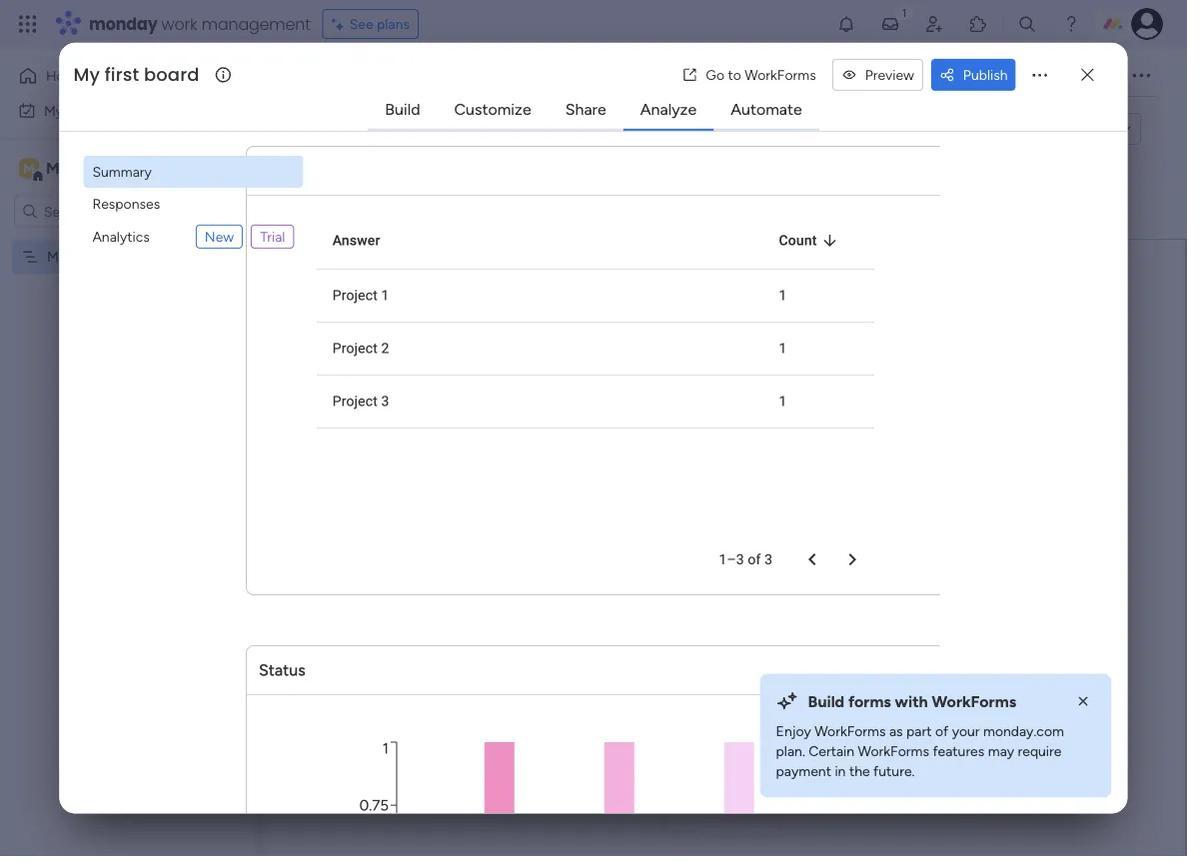 Task type: vqa. For each thing, say whether or not it's contained in the screenshot.
1st date last updated "Field" from the bottom of the page
no



Task type: locate. For each thing, give the bounding box(es) containing it.
1
[[1103, 67, 1109, 84], [382, 287, 390, 304], [780, 287, 788, 304], [780, 340, 788, 357], [780, 393, 788, 410]]

my down search in workspace field
[[47, 248, 66, 265]]

workforms
[[745, 66, 817, 83], [933, 693, 1017, 712], [815, 724, 886, 741], [859, 744, 930, 761]]

project
[[333, 287, 378, 304], [333, 340, 378, 357], [333, 393, 378, 410]]

go
[[706, 66, 725, 83]]

board down analytics
[[98, 248, 134, 265]]

see plans button
[[323, 9, 419, 39]]

my first board field up my work button
[[68, 62, 212, 88]]

work for my
[[67, 102, 97, 119]]

1 inside "element"
[[382, 287, 390, 304]]

board up powered
[[401, 61, 474, 94]]

my first board up my work button
[[73, 62, 199, 87]]

build for build forms with workforms
[[809, 693, 845, 712]]

first down see plans button
[[350, 61, 395, 94]]

your inside enjoy workforms as part of your monday.com plan. certain workforms features may require payment in the future.
[[953, 724, 981, 741]]

0 horizontal spatial my first board field
[[68, 62, 212, 88]]

automate link
[[715, 92, 819, 128]]

My first board field
[[304, 61, 479, 95], [68, 62, 212, 88]]

work
[[162, 12, 198, 35], [67, 102, 97, 119]]

2 horizontal spatial form
[[1050, 121, 1080, 138]]

2 my first board field from the left
[[68, 62, 212, 88]]

the
[[850, 764, 871, 781]]

first for second "my first board" field
[[105, 62, 139, 87]]

project inside "element"
[[333, 287, 378, 304]]

my first board field down plans
[[304, 61, 479, 95]]

management
[[202, 12, 311, 35]]

by right start
[[657, 405, 686, 438]]

john smith image
[[1132, 8, 1164, 40]]

my first board down plans
[[309, 61, 474, 94]]

build up powered
[[385, 100, 421, 119]]

form
[[1050, 121, 1080, 138], [339, 121, 369, 138], [854, 405, 910, 438]]

new
[[205, 228, 234, 245]]

preview button
[[833, 59, 924, 91]]

board for first "my first board" field
[[401, 61, 474, 94]]

require
[[1018, 744, 1062, 761]]

to
[[729, 66, 742, 83]]

1 horizontal spatial board
[[144, 62, 199, 87]]

forms
[[849, 693, 892, 712]]

1 horizontal spatial my first board field
[[304, 61, 479, 95]]

count button
[[780, 229, 844, 253]]

1 horizontal spatial your
[[953, 724, 981, 741]]

share link
[[550, 92, 623, 128]]

gantt
[[704, 67, 740, 84]]

2 vertical spatial project
[[333, 393, 378, 410]]

1 horizontal spatial build
[[809, 693, 845, 712]]

0 vertical spatial build
[[385, 100, 421, 119]]

automate
[[731, 100, 803, 119]]

answer
[[333, 232, 381, 249]]

project up project 2 in the left of the page
[[333, 287, 378, 304]]

1 vertical spatial build
[[809, 693, 845, 712]]

project down project 2 in the left of the page
[[333, 393, 378, 410]]

build inside build forms with workforms 'alert'
[[809, 693, 845, 712]]

first
[[350, 61, 395, 94], [105, 62, 139, 87], [70, 248, 95, 265]]

3 project from the top
[[333, 393, 378, 410]]

publish
[[964, 66, 1009, 83]]

board
[[401, 61, 474, 94], [144, 62, 199, 87], [98, 248, 134, 265]]

form inside button
[[1050, 121, 1080, 138]]

workforms inside button
[[745, 66, 817, 83]]

search everything image
[[1018, 14, 1038, 34]]

powered by
[[401, 120, 486, 139]]

certain
[[809, 744, 855, 761]]

my
[[309, 61, 344, 94], [73, 62, 100, 87], [44, 102, 63, 119], [47, 248, 66, 265]]

first for first "my first board" field
[[350, 61, 395, 94]]

0 horizontal spatial work
[[67, 102, 97, 119]]

1 horizontal spatial form
[[854, 405, 910, 438]]

1 for project 1
[[780, 287, 788, 304]]

edit form
[[311, 121, 369, 138]]

customize
[[455, 100, 532, 119]]

menu item
[[83, 220, 303, 254]]

work down home at the top left of the page
[[67, 102, 97, 119]]

build inside build link
[[385, 100, 421, 119]]

by
[[468, 120, 486, 139], [657, 405, 686, 438]]

0 vertical spatial of
[[749, 552, 762, 568]]

board down monday work management
[[144, 62, 199, 87]]

build left the forms
[[809, 693, 845, 712]]

1 vertical spatial work
[[67, 102, 97, 119]]

1 inside button
[[1103, 67, 1109, 84]]

0 vertical spatial work
[[162, 12, 198, 35]]

1 vertical spatial 3
[[766, 552, 774, 568]]

of right part
[[936, 724, 949, 741]]

see
[[350, 15, 374, 32]]

start
[[596, 405, 651, 438]]

0 horizontal spatial first
[[70, 248, 95, 265]]

build forms with workforms
[[809, 693, 1017, 712]]

0 vertical spatial by
[[468, 120, 486, 139]]

option
[[0, 239, 255, 243]]

0 horizontal spatial form
[[339, 121, 369, 138]]

share
[[566, 100, 607, 119]]

workspace image
[[19, 157, 39, 179]]

0 vertical spatial your
[[795, 405, 847, 438]]

1 horizontal spatial 3
[[766, 552, 774, 568]]

2 horizontal spatial board
[[401, 61, 474, 94]]

invite members image
[[925, 14, 945, 34]]

2 horizontal spatial first
[[350, 61, 395, 94]]

1 horizontal spatial first
[[105, 62, 139, 87]]

go to workforms
[[706, 66, 817, 83]]

project inside 'element'
[[333, 340, 378, 357]]

1 horizontal spatial of
[[936, 724, 949, 741]]

gantt button
[[689, 60, 755, 92]]

build forms with workforms alert
[[761, 674, 1113, 798]]

tab list
[[368, 91, 820, 131]]

3
[[382, 393, 390, 410], [766, 552, 774, 568]]

3 down the 2
[[382, 393, 390, 410]]

1 vertical spatial of
[[936, 724, 949, 741]]

build
[[385, 100, 421, 119], [809, 693, 845, 712]]

more actions image
[[1031, 65, 1051, 85]]

1 vertical spatial your
[[953, 724, 981, 741]]

your right building
[[795, 405, 847, 438]]

0 vertical spatial 3
[[382, 393, 390, 410]]

board for second "my first board" field
[[144, 62, 199, 87]]

1 horizontal spatial work
[[162, 12, 198, 35]]

workspace
[[85, 159, 164, 178]]

2 project from the top
[[333, 340, 378, 357]]

my inside my work button
[[44, 102, 63, 119]]

project left the 2
[[333, 340, 378, 357]]

0 horizontal spatial build
[[385, 100, 421, 119]]

work right monday
[[162, 12, 198, 35]]

1 vertical spatial project
[[333, 340, 378, 357]]

my first board
[[309, 61, 474, 94], [73, 62, 199, 87], [47, 248, 134, 265]]

enjoy workforms as part of your monday.com plan. certain workforms features may require payment in the future.
[[777, 724, 1065, 781]]

my inside 'my first board' list box
[[47, 248, 66, 265]]

customize link
[[439, 92, 548, 128]]

project 2 element
[[317, 322, 764, 375]]

analytics
[[92, 228, 150, 245]]

answer button
[[333, 229, 407, 253]]

project 1 element
[[317, 269, 764, 322]]

first up my work button
[[105, 62, 139, 87]]

3 right '1–3'
[[766, 552, 774, 568]]

form
[[770, 67, 802, 84]]

my work
[[44, 102, 97, 119]]

my first board down analytics
[[47, 248, 134, 265]]

build link
[[369, 92, 437, 128]]

1 horizontal spatial by
[[657, 405, 686, 438]]

edit form button
[[303, 113, 377, 145]]

responses
[[92, 195, 160, 212]]

my first board inside list box
[[47, 248, 134, 265]]

my down home at the top left of the page
[[44, 102, 63, 119]]

my first board list box
[[0, 236, 255, 544]]

1 image
[[896, 1, 914, 23]]

0 horizontal spatial of
[[749, 552, 762, 568]]

form inside button
[[339, 121, 369, 138]]

go to workforms button
[[674, 59, 825, 91]]

project 2
[[333, 340, 390, 357]]

0 horizontal spatial 3
[[382, 393, 390, 410]]

first down analytics
[[70, 248, 95, 265]]

build for build
[[385, 100, 421, 119]]

0 vertical spatial project
[[333, 287, 378, 304]]

1 project from the top
[[333, 287, 378, 304]]

0 horizontal spatial board
[[98, 248, 134, 265]]

workforms up the automate at the top right of the page
[[745, 66, 817, 83]]

enjoy
[[777, 724, 812, 741]]

board inside list box
[[98, 248, 134, 265]]

your
[[795, 405, 847, 438], [953, 724, 981, 741]]

by down customize
[[468, 120, 486, 139]]

menu menu
[[83, 156, 303, 254]]

form for copy
[[1050, 121, 1080, 138]]

your up features
[[953, 724, 981, 741]]

of
[[749, 552, 762, 568], [936, 724, 949, 741]]

1 vertical spatial by
[[657, 405, 686, 438]]

of right '1–3'
[[749, 552, 762, 568]]

future.
[[874, 764, 915, 781]]

1 my first board field from the left
[[304, 61, 479, 95]]

work inside button
[[67, 102, 97, 119]]

workspace selection element
[[19, 156, 167, 182]]

0 horizontal spatial by
[[468, 120, 486, 139]]

project for project 2
[[333, 340, 378, 357]]

region
[[317, 738, 875, 857]]



Task type: describe. For each thing, give the bounding box(es) containing it.
inbox image
[[881, 14, 901, 34]]

let's
[[540, 405, 590, 438]]

form button
[[755, 60, 817, 92]]

workforms up certain
[[815, 724, 886, 741]]

my work button
[[12, 94, 215, 126]]

main
[[46, 159, 81, 178]]

plan.
[[777, 744, 806, 761]]

project 3
[[333, 393, 390, 410]]

part
[[907, 724, 932, 741]]

see plans
[[350, 15, 410, 32]]

building
[[693, 405, 789, 438]]

project 1
[[333, 287, 390, 304]]

more
[[827, 67, 859, 84]]

may
[[989, 744, 1015, 761]]

my up edit
[[309, 61, 344, 94]]

analyze link
[[625, 92, 713, 128]]

m
[[23, 160, 35, 177]]

invite / 1
[[1056, 67, 1109, 84]]

as
[[890, 724, 904, 741]]

1 for project 3
[[780, 393, 788, 410]]

form for edit
[[339, 121, 369, 138]]

analyze
[[641, 100, 697, 119]]

payment
[[777, 764, 832, 781]]

tab list containing build
[[368, 91, 820, 131]]

in
[[835, 764, 846, 781]]

workforms up features
[[933, 693, 1017, 712]]

status
[[260, 661, 306, 680]]

let's start by building your form
[[540, 405, 910, 438]]

plans
[[377, 15, 410, 32]]

1–3
[[720, 552, 745, 568]]

my up my work
[[73, 62, 100, 87]]

select product image
[[18, 14, 38, 34]]

notifications image
[[837, 14, 857, 34]]

workforms up the future. at the right of page
[[859, 744, 930, 761]]

monday.com
[[984, 724, 1065, 741]]

first inside list box
[[70, 248, 95, 265]]

of inside enjoy workforms as part of your monday.com plan. certain workforms features may require payment in the future.
[[936, 724, 949, 741]]

Search in workspace field
[[42, 200, 167, 223]]

count
[[780, 232, 818, 249]]

copy
[[1013, 121, 1046, 138]]

edit
[[311, 121, 336, 138]]

/
[[1094, 67, 1100, 84]]

link
[[1083, 121, 1104, 138]]

close image
[[1075, 692, 1095, 712]]

copy form link button
[[976, 113, 1112, 145]]

publish button
[[932, 59, 1017, 91]]

more button
[[817, 60, 897, 92]]

main workspace
[[46, 159, 164, 178]]

monday work management
[[89, 12, 311, 35]]

powered
[[401, 120, 464, 139]]

project 3 element
[[317, 375, 764, 428]]

add view image
[[910, 69, 918, 83]]

summary
[[92, 163, 152, 180]]

menu item containing analytics
[[83, 220, 303, 254]]

home button
[[12, 60, 215, 92]]

invite
[[1056, 67, 1091, 84]]

0 horizontal spatial your
[[795, 405, 847, 438]]

1 for project 2
[[780, 340, 788, 357]]

2
[[382, 340, 390, 357]]

copy form link
[[1013, 121, 1104, 138]]

project for project 3
[[333, 393, 378, 410]]

preview
[[866, 66, 915, 83]]

features
[[933, 744, 985, 761]]

monday
[[89, 12, 158, 35]]

apps image
[[969, 14, 989, 34]]

name
[[260, 161, 303, 180]]

with
[[896, 693, 929, 712]]

work for monday
[[162, 12, 198, 35]]

project for project 1
[[333, 287, 378, 304]]

help image
[[1062, 14, 1082, 34]]

invite / 1 button
[[1019, 60, 1118, 92]]

workforms logo image
[[494, 113, 607, 145]]

home
[[46, 67, 84, 84]]

1–3 of 3
[[720, 552, 774, 568]]

trial
[[260, 228, 285, 245]]



